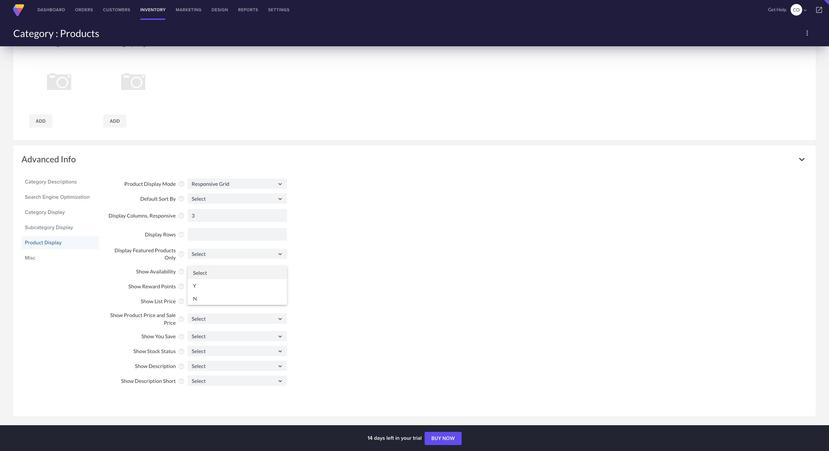 Task type: describe. For each thing, give the bounding box(es) containing it.
description for short
[[135, 378, 162, 385]]

product display link
[[25, 237, 96, 249]]

marketing
[[176, 7, 202, 13]]

 for short
[[277, 378, 284, 385]]

add for banner
[[36, 118, 46, 124]]

get
[[768, 7, 776, 12]]

subcategory for subcategory image
[[104, 41, 133, 47]]

show description help_outline
[[135, 363, 185, 370]]

add link for banner
[[29, 114, 52, 128]]

banner image
[[30, 41, 62, 47]]

product for product display
[[25, 239, 43, 247]]

get help
[[768, 7, 787, 12]]

more_vert button
[[801, 26, 814, 40]]

by
[[170, 196, 176, 202]]

featured
[[133, 247, 154, 254]]

4  from the top
[[277, 298, 284, 305]]

 link
[[810, 0, 829, 20]]

show for show availability help_outline
[[136, 269, 149, 275]]

help_outline inside show reward points help_outline
[[178, 284, 185, 290]]

search engine optimization
[[25, 193, 90, 201]]


[[803, 7, 809, 13]]

misc link
[[25, 252, 96, 264]]

in
[[395, 435, 400, 442]]

products for featured
[[155, 247, 176, 254]]

show for show list price help_outline
[[141, 298, 154, 305]]

help_outline inside show you save help_outline
[[178, 334, 185, 340]]

short
[[163, 378, 176, 385]]

add for subcategory
[[110, 118, 120, 124]]

your
[[401, 435, 412, 442]]

help_outline inside the product display mode help_outline
[[178, 181, 185, 187]]

and
[[157, 312, 165, 319]]

optimization
[[60, 193, 90, 201]]

 for help_outline
[[277, 363, 284, 370]]

co
[[793, 7, 800, 13]]

show for show stock status help_outline
[[133, 348, 146, 355]]

 for price
[[277, 316, 284, 323]]

buy now link
[[425, 432, 462, 446]]

engine
[[42, 193, 59, 201]]

help_outline inside show product price and sale price help_outline
[[178, 316, 185, 323]]


[[815, 6, 823, 14]]

category for category : products
[[13, 27, 54, 39]]

customers
[[103, 7, 130, 13]]

category : products
[[13, 27, 99, 39]]

show stock status help_outline
[[133, 348, 185, 355]]

show for show reward points help_outline
[[128, 283, 141, 290]]

help_outline inside display featured products only help_outline
[[178, 251, 185, 258]]

y
[[193, 283, 196, 289]]

category for category descriptions
[[25, 178, 46, 186]]

display inside the product display mode help_outline
[[144, 181, 161, 187]]

buy now
[[432, 436, 455, 442]]

buy
[[432, 436, 442, 442]]

display columns, responsive help_outline
[[109, 213, 185, 219]]

reward
[[142, 283, 160, 290]]

advanced
[[22, 154, 59, 164]]

points
[[161, 283, 176, 290]]

help_outline inside show description help_outline
[[178, 363, 185, 370]]

list
[[155, 298, 163, 305]]

subcategory display link
[[25, 222, 96, 233]]

only
[[165, 255, 176, 261]]

n
[[193, 296, 197, 302]]

show product price and sale price help_outline
[[110, 312, 185, 326]]

image for banner image
[[48, 41, 62, 47]]

save
[[165, 334, 176, 340]]

orders
[[75, 7, 93, 13]]

descriptions
[[48, 178, 77, 186]]

sort
[[159, 196, 169, 202]]

 for by
[[277, 196, 284, 202]]

category for category images
[[22, 20, 57, 31]]

category display link
[[25, 207, 96, 218]]

help_outline inside display rows help_outline
[[178, 232, 185, 238]]

rows
[[163, 231, 176, 238]]

availability
[[150, 269, 176, 275]]

show for show you save help_outline
[[141, 334, 154, 340]]

status
[[161, 348, 176, 355]]

show for show product price and sale price help_outline
[[110, 312, 123, 319]]

help_outline inside the show list price help_outline
[[178, 298, 185, 305]]

products for :
[[60, 27, 99, 39]]

show description short help_outline
[[121, 378, 185, 385]]

responsive
[[150, 213, 176, 219]]

you
[[155, 334, 164, 340]]

help_outline inside "display columns, responsive help_outline"
[[178, 213, 185, 219]]



Task type: locate. For each thing, give the bounding box(es) containing it.
category descriptions link
[[25, 176, 96, 188]]

0 horizontal spatial products
[[60, 27, 99, 39]]

14
[[368, 435, 373, 442]]

display up default in the top left of the page
[[144, 181, 161, 187]]

display down "search engine optimization"
[[48, 208, 65, 216]]

show for show description help_outline
[[135, 363, 148, 370]]

display featured products only help_outline
[[115, 247, 185, 261]]

1 horizontal spatial image
[[134, 41, 149, 47]]

1  from the top
[[277, 181, 284, 188]]

help_outline right only at bottom
[[178, 251, 185, 258]]

7  from the top
[[277, 348, 284, 355]]

1 expand_more from the top
[[797, 20, 808, 31]]

product up default in the top left of the page
[[124, 181, 143, 187]]

8 help_outline from the top
[[178, 298, 185, 305]]

description inside show description help_outline
[[149, 363, 176, 370]]

price inside the show list price help_outline
[[164, 298, 176, 305]]

days
[[374, 435, 385, 442]]

display rows help_outline
[[145, 231, 185, 238]]

display inside display rows help_outline
[[145, 231, 162, 238]]

help_outline right the sale
[[178, 316, 185, 323]]

show inside the show list price help_outline
[[141, 298, 154, 305]]

show availability help_outline
[[136, 269, 185, 275]]

search engine optimization link
[[25, 192, 96, 203]]

more_vert
[[804, 29, 812, 37]]

columns,
[[127, 213, 148, 219]]

5  from the top
[[277, 316, 284, 323]]

:
[[56, 27, 58, 39]]

expand_more for advanced info
[[797, 154, 808, 165]]

help_outline inside show description short help_outline
[[178, 378, 185, 385]]

description inside show description short help_outline
[[135, 378, 162, 385]]

9  from the top
[[277, 378, 284, 385]]

left
[[387, 435, 394, 442]]

price down the sale
[[164, 320, 176, 326]]

 for status
[[277, 348, 284, 355]]

8  from the top
[[277, 363, 284, 370]]

2 add link from the left
[[103, 114, 127, 128]]

help_outline right short
[[178, 378, 185, 385]]

search
[[25, 193, 41, 201]]

help_outline right 'by'
[[178, 196, 185, 202]]

show
[[136, 269, 149, 275], [128, 283, 141, 290], [141, 298, 154, 305], [110, 312, 123, 319], [141, 334, 154, 340], [133, 348, 146, 355], [135, 363, 148, 370], [121, 378, 134, 385]]

show inside show product price and sale price help_outline
[[110, 312, 123, 319]]

products up only at bottom
[[155, 247, 176, 254]]

7 help_outline from the top
[[178, 284, 185, 290]]

product up misc
[[25, 239, 43, 247]]

display down category display link
[[56, 224, 73, 231]]

product inside the product display mode help_outline
[[124, 181, 143, 187]]

settings
[[268, 7, 290, 13]]

help_outline
[[178, 181, 185, 187], [178, 196, 185, 202], [178, 213, 185, 219], [178, 232, 185, 238], [178, 251, 185, 258], [178, 269, 185, 275], [178, 284, 185, 290], [178, 298, 185, 305], [178, 316, 185, 323], [178, 334, 185, 340], [178, 349, 185, 355], [178, 363, 185, 370], [178, 378, 185, 385]]

price
[[164, 298, 176, 305], [144, 312, 156, 319], [164, 320, 176, 326]]

0 horizontal spatial subcategory
[[25, 224, 55, 231]]

show you save help_outline
[[141, 334, 185, 340]]

product for product display mode help_outline
[[124, 181, 143, 187]]

None text field
[[188, 194, 287, 204], [188, 314, 287, 324], [188, 346, 287, 357], [188, 361, 287, 371], [188, 194, 287, 204], [188, 314, 287, 324], [188, 346, 287, 357], [188, 361, 287, 371]]

display inside display featured products only help_outline
[[115, 247, 132, 254]]

None number field
[[188, 209, 287, 222], [188, 228, 287, 241], [188, 209, 287, 222], [188, 228, 287, 241]]

category
[[22, 20, 57, 31], [13, 27, 54, 39], [25, 178, 46, 186], [25, 208, 46, 216]]

2 vertical spatial product
[[124, 312, 143, 319]]

images
[[58, 20, 85, 31]]

help_outline inside show stock status help_outline
[[178, 349, 185, 355]]

default sort by help_outline
[[140, 196, 185, 202]]

show list price help_outline
[[141, 298, 185, 305]]

4 help_outline from the top
[[178, 232, 185, 238]]

None text field
[[188, 179, 287, 189], [188, 249, 287, 259], [188, 331, 287, 342], [188, 376, 287, 386], [188, 179, 287, 189], [188, 249, 287, 259], [188, 331, 287, 342], [188, 376, 287, 386]]

product inside show product price and sale price help_outline
[[124, 312, 143, 319]]

product display
[[25, 239, 62, 247]]

info
[[61, 154, 76, 164]]

1 horizontal spatial add
[[110, 118, 120, 124]]

show inside show stock status help_outline
[[133, 348, 146, 355]]

help_outline right availability
[[178, 269, 185, 275]]

now
[[443, 436, 455, 442]]

dashboard link
[[32, 0, 70, 20]]

description down show description help_outline at the left of the page
[[135, 378, 162, 385]]

display down subcategory display
[[44, 239, 62, 247]]

price for and
[[144, 312, 156, 319]]

 for products
[[277, 251, 284, 258]]

show inside show availability help_outline
[[136, 269, 149, 275]]

category display
[[25, 208, 65, 216]]

design
[[212, 7, 228, 13]]

subcategory display
[[25, 224, 73, 231]]

product left and
[[124, 312, 143, 319]]

co 
[[793, 7, 809, 13]]

2 add from the left
[[110, 118, 120, 124]]

mode
[[162, 181, 176, 187]]

category descriptions
[[25, 178, 77, 186]]

0 horizontal spatial image
[[48, 41, 62, 47]]

help_outline right mode
[[178, 181, 185, 187]]

0 vertical spatial product
[[124, 181, 143, 187]]

0 vertical spatial price
[[164, 298, 176, 305]]

image
[[48, 41, 62, 47], [134, 41, 149, 47]]

help_outline right responsive
[[178, 213, 185, 219]]

image for subcategory image
[[134, 41, 149, 47]]

help_outline right save
[[178, 334, 185, 340]]

11 help_outline from the top
[[178, 349, 185, 355]]

help_outline inside default sort by help_outline
[[178, 196, 185, 202]]

1 help_outline from the top
[[178, 181, 185, 187]]

show inside show reward points help_outline
[[128, 283, 141, 290]]

misc
[[25, 254, 36, 262]]

display left featured
[[115, 247, 132, 254]]

12 help_outline from the top
[[178, 363, 185, 370]]

banner
[[30, 41, 47, 47]]

help_outline right points
[[178, 284, 185, 290]]

price left and
[[144, 312, 156, 319]]

sale
[[166, 312, 176, 319]]

0 horizontal spatial add
[[36, 118, 46, 124]]

13 help_outline from the top
[[178, 378, 185, 385]]

0 vertical spatial expand_more
[[797, 20, 808, 31]]

display inside "display columns, responsive help_outline"
[[109, 213, 126, 219]]

show inside show description short help_outline
[[121, 378, 134, 385]]

display left columns,
[[109, 213, 126, 219]]

subcategory for subcategory display
[[25, 224, 55, 231]]

stock
[[147, 348, 160, 355]]

 for save
[[277, 333, 284, 340]]

3  from the top
[[277, 251, 284, 258]]

select
[[193, 270, 207, 276]]

display left rows
[[145, 231, 162, 238]]

add link
[[29, 114, 52, 128], [103, 114, 127, 128]]

expand_more
[[797, 20, 808, 31], [797, 154, 808, 165]]

products right :
[[60, 27, 99, 39]]

add
[[36, 118, 46, 124], [110, 118, 120, 124]]

inventory
[[140, 7, 166, 13]]

1 add from the left
[[36, 118, 46, 124]]

show for show description short help_outline
[[121, 378, 134, 385]]

1 vertical spatial products
[[155, 247, 176, 254]]

help
[[777, 7, 787, 12]]

1 horizontal spatial products
[[155, 247, 176, 254]]

14 days left in your trial
[[368, 435, 423, 442]]

default
[[140, 196, 158, 202]]

6  from the top
[[277, 333, 284, 340]]

category for category display
[[25, 208, 46, 216]]

category images
[[22, 20, 85, 31]]

2 help_outline from the top
[[178, 196, 185, 202]]

1 image from the left
[[48, 41, 62, 47]]

1 vertical spatial expand_more
[[797, 154, 808, 165]]

advanced info
[[22, 154, 76, 164]]

0 horizontal spatial add link
[[29, 114, 52, 128]]

6 help_outline from the top
[[178, 269, 185, 275]]

1 horizontal spatial subcategory
[[104, 41, 133, 47]]

help_outline right rows
[[178, 232, 185, 238]]

subcategory image
[[104, 41, 149, 47]]

show inside show you save help_outline
[[141, 334, 154, 340]]

help_outline left 'n' on the left of page
[[178, 298, 185, 305]]

price for help_outline
[[164, 298, 176, 305]]

description for help_outline
[[149, 363, 176, 370]]

1 vertical spatial product
[[25, 239, 43, 247]]

1 vertical spatial subcategory
[[25, 224, 55, 231]]

2 image from the left
[[134, 41, 149, 47]]

dashboard
[[37, 7, 65, 13]]

1 horizontal spatial add link
[[103, 114, 127, 128]]

product inside product display link
[[25, 239, 43, 247]]

help_outline down show stock status help_outline
[[178, 363, 185, 370]]

show inside show description help_outline
[[135, 363, 148, 370]]

 for mode
[[277, 181, 284, 188]]

1 vertical spatial description
[[135, 378, 162, 385]]

1 add link from the left
[[29, 114, 52, 128]]

product display mode help_outline
[[124, 181, 185, 187]]

products
[[60, 27, 99, 39], [155, 247, 176, 254]]

9 help_outline from the top
[[178, 316, 185, 323]]

1 vertical spatial price
[[144, 312, 156, 319]]

0 vertical spatial products
[[60, 27, 99, 39]]

add link for subcategory
[[103, 114, 127, 128]]

2 expand_more from the top
[[797, 154, 808, 165]]

0 vertical spatial description
[[149, 363, 176, 370]]

3 help_outline from the top
[[178, 213, 185, 219]]

price right list
[[164, 298, 176, 305]]

subcategory
[[104, 41, 133, 47], [25, 224, 55, 231]]

reports
[[238, 7, 258, 13]]

show reward points help_outline
[[128, 283, 185, 290]]

trial
[[413, 435, 422, 442]]

5 help_outline from the top
[[178, 251, 185, 258]]

help_outline right status
[[178, 349, 185, 355]]


[[277, 181, 284, 188], [277, 196, 284, 202], [277, 251, 284, 258], [277, 298, 284, 305], [277, 316, 284, 323], [277, 333, 284, 340], [277, 348, 284, 355], [277, 363, 284, 370], [277, 378, 284, 385]]

2 vertical spatial price
[[164, 320, 176, 326]]

product
[[124, 181, 143, 187], [25, 239, 43, 247], [124, 312, 143, 319]]

0 vertical spatial subcategory
[[104, 41, 133, 47]]

help_outline inside show availability help_outline
[[178, 269, 185, 275]]

description
[[149, 363, 176, 370], [135, 378, 162, 385]]

2  from the top
[[277, 196, 284, 202]]

10 help_outline from the top
[[178, 334, 185, 340]]

expand_more for category images
[[797, 20, 808, 31]]

products inside display featured products only help_outline
[[155, 247, 176, 254]]

description down show stock status help_outline
[[149, 363, 176, 370]]



Task type: vqa. For each thing, say whether or not it's contained in the screenshot.
Show Reward Points help_outline's ''
no



